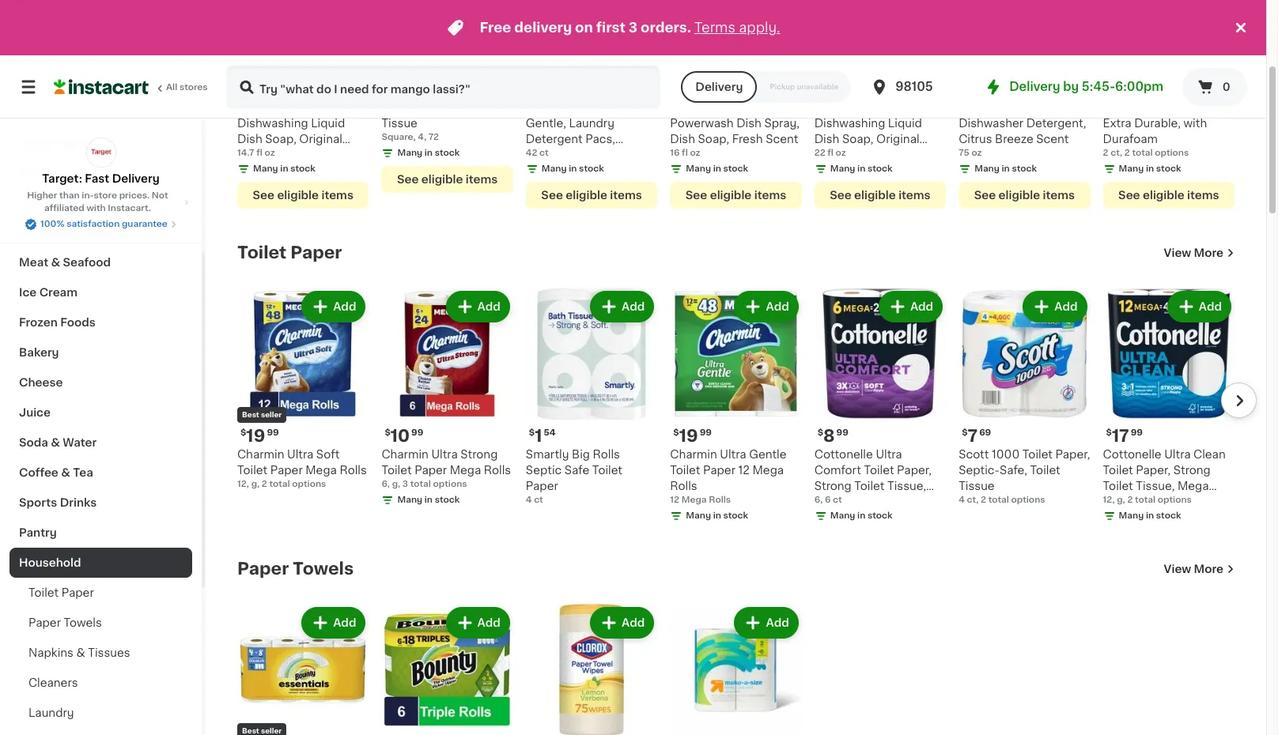Task type: vqa. For each thing, say whether or not it's contained in the screenshot.
JUICE link
yes



Task type: locate. For each thing, give the bounding box(es) containing it.
1 horizontal spatial ez-
[[849, 102, 868, 113]]

strong inside cottonelle ultra comfort toilet paper, strong toilet tissue, mega rolls
[[815, 481, 852, 492]]

sports
[[19, 498, 57, 509]]

0 vertical spatial seller
[[261, 411, 282, 418]]

ultra for charmin ultra soft toilet paper mega rolls 12, g, 2 total options
[[287, 449, 314, 460]]

charmin inside charmin ultra soft toilet paper mega rolls 12, g, 2 total options
[[237, 449, 284, 460]]

$ 8 99 down with
[[385, 65, 416, 82]]

1 horizontal spatial 8
[[824, 428, 835, 445]]

product group containing 3
[[237, 0, 369, 209]]

2 best from the top
[[242, 728, 259, 735]]

spend $40, save $8 up cascade
[[964, 88, 1052, 97]]

toilet inside charmin ultra strong toilet paper mega rolls 6, g, 3 total options
[[382, 465, 412, 476]]

many in stock down 22 fl oz
[[830, 165, 893, 174]]

16 up tide
[[535, 65, 554, 82]]

99 up comfort on the right of the page
[[837, 429, 849, 437]]

1 horizontal spatial laundry
[[569, 118, 615, 129]]

16 inside dawn platinum powerwash dish spray, dish soap, fresh scent 16 fl oz
[[670, 149, 680, 158]]

& left 'tea'
[[61, 468, 70, 479]]

2 horizontal spatial strong
[[1174, 465, 1211, 476]]

ez-
[[272, 102, 291, 113], [849, 102, 868, 113]]

in-
[[82, 191, 94, 200]]

2 horizontal spatial charmin
[[670, 449, 717, 460]]

cottonelle for 8
[[815, 449, 873, 460]]

fresh fruit link
[[9, 157, 192, 187]]

scent inside dawn platinum powerwash dish spray, dish soap, fresh scent 16 fl oz
[[766, 134, 798, 145]]

19 up charmin ultra gentle toilet paper 12 mega rolls 12 mega rolls
[[679, 428, 698, 444]]

16 down powerwash
[[670, 149, 680, 158]]

ct, inside mr. clean magic eraser extra durable, with durafoam 2 ct, 2 total options
[[1111, 149, 1123, 158]]

paper inside charmin ultra strong toilet paper mega rolls 6, g, 3 total options
[[415, 465, 447, 476]]

0 horizontal spatial clean
[[1123, 102, 1155, 113]]

fl inside dawn platinum powerwash dish spray, dish soap, fresh scent 16 fl oz
[[682, 149, 688, 158]]

original down 98105
[[877, 134, 920, 145]]

best
[[242, 411, 259, 418], [242, 728, 259, 735]]

1 horizontal spatial 12
[[739, 465, 750, 476]]

in
[[425, 149, 433, 158], [280, 165, 288, 174], [713, 165, 721, 174], [1002, 165, 1010, 174], [569, 165, 577, 174], [858, 165, 866, 174], [1146, 165, 1154, 174], [425, 496, 433, 505], [713, 512, 721, 520], [858, 512, 866, 520], [1146, 512, 1154, 520]]

99 inside $ 4 99
[[837, 66, 849, 75]]

soap, up 22 fl oz
[[842, 134, 874, 145]]

see for 4
[[830, 190, 852, 201]]

view for paper towels
[[1164, 564, 1192, 575]]

2 horizontal spatial paper,
[[1136, 465, 1171, 476]]

paper, inside scott 1000 toilet paper, septic-safe, toilet tissue 4 ct, 2 total options
[[1056, 449, 1090, 460]]

options inside scott 1000 toilet paper, septic-safe, toilet tissue 4 ct, 2 total options
[[1011, 496, 1046, 505]]

platinum
[[705, 102, 753, 113]]

6, down $ 10 99
[[382, 480, 390, 489]]

scent
[[766, 134, 798, 145], [1037, 134, 1069, 145], [237, 150, 270, 161], [815, 150, 847, 161]]

$40, for 4
[[850, 88, 871, 97]]

& for meat
[[51, 257, 60, 268]]

6 $40, from the left
[[1139, 88, 1159, 97]]

delivery inside button
[[696, 81, 743, 93]]

clean inside mr. clean magic eraser extra durable, with durafoam 2 ct, 2 total options
[[1123, 102, 1155, 113]]

in for 14.7 fl oz
[[280, 165, 288, 174]]

1 spend $40, save $8 from the left
[[242, 88, 330, 97]]

product group containing 5
[[1103, 0, 1235, 209]]

cottonelle inside cottonelle ultra clean toilet paper, strong toilet tissue, mega rolls
[[1103, 449, 1162, 460]]

1 horizontal spatial strong
[[815, 481, 852, 492]]

2 view more from the top
[[1164, 564, 1224, 575]]

1 vertical spatial 12
[[670, 496, 680, 505]]

cleaners link
[[9, 668, 192, 699]]

toilet inside charmin ultra soft toilet paper mega rolls 12, g, 2 total options
[[237, 465, 268, 476]]

1 horizontal spatial delivery
[[696, 81, 743, 93]]

7 left 69
[[968, 428, 978, 444]]

rolls inside cottonelle ultra clean toilet paper, strong toilet tissue, mega rolls
[[1103, 497, 1130, 508]]

0 vertical spatial $ 8 99
[[385, 65, 416, 82]]

2 ez- from the left
[[849, 102, 868, 113]]

many in stock for 75 oz
[[975, 165, 1037, 174]]

8
[[391, 65, 402, 82], [824, 428, 835, 445]]

many for 12 mega rolls
[[686, 512, 711, 520]]

unscented inside tide pods free and gentle, laundry detergent pacs, unscented
[[526, 150, 587, 161]]

19 for charmin ultra soft toilet paper mega rolls
[[246, 428, 265, 444]]

lotion right with
[[406, 48, 435, 57]]

dishwasher
[[959, 118, 1024, 129]]

soap, up 14.7 fl oz
[[265, 134, 297, 145]]

2 oz from the left
[[690, 149, 701, 158]]

paper, left septic-
[[897, 465, 932, 476]]

1 horizontal spatial ct,
[[1111, 149, 1123, 158]]

99 inside $ 10 99
[[411, 429, 424, 437]]

0 horizontal spatial strong
[[461, 449, 498, 460]]

1 horizontal spatial fl
[[682, 149, 688, 158]]

2 fl from the left
[[682, 149, 688, 158]]

pacs,
[[586, 134, 615, 145]]

dawn
[[237, 102, 269, 113], [670, 102, 702, 113], [815, 102, 846, 113]]

0 vertical spatial paper towels
[[237, 561, 354, 578]]

1 vertical spatial paper towels link
[[9, 608, 192, 638]]

lotion inside puffs lotion facial tissue square, 4, 72
[[414, 102, 449, 113]]

2 spend $40, save $8 from the left
[[386, 88, 475, 97]]

1 ez- from the left
[[272, 102, 291, 113]]

stock for 42 ct
[[579, 165, 604, 174]]

$ 8 99 up comfort on the right of the page
[[818, 428, 849, 445]]

smartly big rolls septic safe toilet paper 4 ct
[[526, 449, 623, 505]]

facial
[[452, 102, 484, 113]]

best seller inside button
[[242, 728, 282, 735]]

2 view more link from the top
[[1164, 562, 1235, 578]]

2 horizontal spatial soap,
[[842, 134, 874, 145]]

lotion up 72
[[414, 102, 449, 113]]

1 horizontal spatial 16
[[670, 149, 680, 158]]

spend up puffs
[[386, 88, 415, 97]]

magic
[[1158, 102, 1192, 113]]

rolls inside charmin ultra strong toilet paper mega rolls 6, g, 3 total options
[[484, 465, 511, 476]]

see eligible items for 3
[[253, 190, 354, 201]]

7 down orders.
[[679, 65, 689, 82]]

fresh down platinum in the top right of the page
[[732, 134, 763, 145]]

6, left 6 on the right bottom of page
[[815, 496, 823, 505]]

14.7 fl oz
[[237, 149, 275, 158]]

1 horizontal spatial g,
[[392, 480, 400, 489]]

3 save from the left
[[729, 88, 749, 97]]

0 vertical spatial best seller
[[242, 411, 282, 418]]

item carousel region containing add
[[215, 598, 1235, 736]]

on
[[575, 21, 593, 34]]

items for 3
[[322, 190, 354, 201]]

0 vertical spatial lotion
[[406, 48, 435, 57]]

2 horizontal spatial dawn
[[815, 102, 846, 113]]

laundry down 'cleaners'
[[28, 708, 74, 719]]

1 horizontal spatial dishwashing
[[815, 118, 885, 129]]

seller for toilet
[[261, 411, 282, 418]]

6 spend from the left
[[1108, 88, 1137, 97]]

tissue, inside cottonelle ultra comfort toilet paper, strong toilet tissue, mega rolls
[[888, 481, 926, 492]]

tissue, inside cottonelle ultra clean toilet paper, strong toilet tissue, mega rolls
[[1136, 481, 1175, 492]]

snacks & candy link
[[9, 218, 192, 248]]

3 $40, from the left
[[706, 88, 727, 97]]

0 horizontal spatial ct,
[[967, 496, 979, 505]]

1 horizontal spatial free
[[589, 102, 614, 113]]

1 horizontal spatial dawn ez-squeeze ultra dishwashing liquid dish soap, original scent
[[815, 102, 945, 161]]

many in stock down detergent at the left of page
[[542, 165, 604, 174]]

add button
[[303, 293, 364, 322], [447, 293, 509, 322], [592, 293, 653, 322], [736, 293, 797, 322], [880, 293, 942, 322], [1025, 293, 1086, 322], [1169, 293, 1230, 322], [303, 610, 364, 638], [447, 610, 509, 638], [592, 610, 653, 638], [736, 610, 797, 638]]

1 vertical spatial seller
[[261, 728, 282, 735]]

clean
[[1123, 102, 1155, 113], [1194, 449, 1226, 460]]

eligible for 5
[[1143, 190, 1185, 201]]

4 save from the left
[[1017, 88, 1038, 97]]

sports drinks link
[[9, 488, 192, 518]]

ez- up 14.7 fl oz
[[272, 102, 291, 113]]

fl right '22'
[[828, 149, 834, 158]]

see down 42 ct
[[541, 190, 563, 201]]

6 spend $40, save $8 from the left
[[1108, 88, 1196, 97]]

$ 10 99
[[385, 428, 424, 444]]

1 19 from the left
[[246, 428, 265, 444]]

5 $40, from the left
[[850, 88, 871, 97]]

1 vertical spatial with
[[87, 204, 106, 213]]

1 view from the top
[[1164, 248, 1192, 259]]

many in stock down dawn platinum powerwash dish spray, dish soap, fresh scent 16 fl oz
[[686, 165, 749, 174]]

strong inside cottonelle ultra clean toilet paper, strong toilet tissue, mega rolls
[[1174, 465, 1211, 476]]

g, inside charmin ultra soft toilet paper mega rolls 12, g, 2 total options
[[251, 480, 260, 489]]

1 $40, from the left
[[273, 88, 294, 97]]

rolls
[[593, 449, 620, 460], [340, 465, 367, 476], [484, 465, 511, 476], [670, 481, 697, 492], [709, 496, 731, 505], [849, 497, 876, 508], [1103, 497, 1130, 508]]

2 horizontal spatial delivery
[[1010, 81, 1061, 93]]

many down 22 fl oz
[[830, 165, 855, 174]]

98105 button
[[870, 65, 965, 109]]

1 horizontal spatial with
[[1184, 118, 1207, 129]]

2 cottonelle from the left
[[1103, 449, 1162, 460]]

1 vertical spatial 8
[[824, 428, 835, 445]]

$ 8 99 for spend
[[385, 65, 416, 82]]

1 vertical spatial 16
[[670, 149, 680, 158]]

69
[[980, 429, 991, 437]]

save for 4
[[873, 88, 894, 97]]

dishwashing for 4
[[815, 118, 885, 129]]

0 horizontal spatial with
[[87, 204, 106, 213]]

5 $8 from the left
[[896, 88, 908, 97]]

2 save from the left
[[440, 88, 461, 97]]

3 spend from the left
[[675, 88, 704, 97]]

view more for paper
[[1164, 248, 1224, 259]]

with
[[1184, 118, 1207, 129], [87, 204, 106, 213]]

toilet paper
[[237, 245, 342, 261], [28, 588, 94, 599]]

many for 42 ct
[[542, 165, 567, 174]]

spend up mr. at the right top of the page
[[1108, 88, 1137, 97]]

best seller for toilet
[[242, 411, 282, 418]]

0 horizontal spatial dishwashing
[[237, 118, 308, 129]]

3 spend $40, save $8 from the left
[[675, 88, 763, 97]]

$ 5 59
[[1106, 65, 1137, 82]]

see eligible items button down mr. clean magic eraser extra durable, with durafoam 2 ct, 2 total options
[[1103, 182, 1235, 209]]

scent inside cascade complete gel dishwasher detergent, citrus breeze scent 75 oz
[[1037, 134, 1069, 145]]

0 horizontal spatial laundry
[[28, 708, 74, 719]]

1 charmin from the left
[[237, 449, 284, 460]]

spend $40, save $8 up the magic
[[1108, 88, 1196, 97]]

0 horizontal spatial original
[[299, 134, 342, 145]]

ct, inside scott 1000 toilet paper, septic-safe, toilet tissue 4 ct, 2 total options
[[967, 496, 979, 505]]

seller inside best seller button
[[261, 728, 282, 735]]

0 vertical spatial 12,
[[237, 480, 249, 489]]

2 $40, from the left
[[418, 88, 438, 97]]

vegetables
[[53, 137, 118, 148]]

spend for 5
[[1108, 88, 1137, 97]]

see eligible items button down pacs,
[[526, 182, 658, 209]]

strong left smartly
[[461, 449, 498, 460]]

see down 14.7 fl oz
[[253, 190, 275, 201]]

1 seller from the top
[[261, 411, 282, 418]]

by
[[1063, 81, 1079, 93]]

1 horizontal spatial 4
[[824, 65, 835, 82]]

charmin inside charmin ultra gentle toilet paper 12 mega rolls 12 mega rolls
[[670, 449, 717, 460]]

0 horizontal spatial paper towels link
[[9, 608, 192, 638]]

mega inside charmin ultra strong toilet paper mega rolls 6, g, 3 total options
[[450, 465, 481, 476]]

3 right 'first'
[[629, 21, 638, 34]]

many down 42 ct
[[542, 165, 567, 174]]

instacart.
[[108, 204, 151, 213]]

ultra for charmin ultra gentle toilet paper 12 mega rolls 12 mega rolls
[[720, 449, 746, 460]]

0 vertical spatial 6,
[[382, 480, 390, 489]]

spend $40, save $8 for 3
[[242, 88, 330, 97]]

ice cream
[[19, 287, 77, 298]]

rolls inside charmin ultra soft toilet paper mega rolls 12, g, 2 total options
[[340, 465, 367, 476]]

1 vertical spatial lotion
[[414, 102, 449, 113]]

toilet
[[237, 245, 287, 261], [1023, 449, 1053, 460], [237, 465, 268, 476], [382, 465, 412, 476], [670, 465, 700, 476], [1030, 465, 1061, 476], [592, 465, 623, 476], [864, 465, 894, 476], [1103, 465, 1133, 476], [855, 481, 885, 492], [1103, 481, 1133, 492], [28, 588, 59, 599]]

8 down with
[[391, 65, 402, 82]]

dishwashing for 3
[[237, 118, 308, 129]]

0 horizontal spatial 4
[[526, 496, 532, 505]]

more for paper
[[1194, 248, 1224, 259]]

1 horizontal spatial 3
[[403, 480, 408, 489]]

2 19 from the left
[[679, 428, 698, 444]]

1 $8 from the left
[[319, 88, 330, 97]]

snacks & candy
[[19, 227, 113, 238]]

spend $40, save $8 down 89
[[242, 88, 330, 97]]

in for 16 fl oz
[[713, 165, 721, 174]]

0 vertical spatial 12
[[739, 465, 750, 476]]

rolls inside smartly big rolls septic safe toilet paper 4 ct
[[593, 449, 620, 460]]

0 vertical spatial view more
[[1164, 248, 1224, 259]]

g, inside charmin ultra strong toilet paper mega rolls 6, g, 3 total options
[[392, 480, 400, 489]]

1 liquid from the left
[[311, 118, 345, 129]]

0 horizontal spatial fl
[[256, 149, 263, 158]]

product group containing 17
[[1103, 288, 1235, 526]]

drinks
[[60, 498, 97, 509]]

1 horizontal spatial 7
[[968, 428, 978, 444]]

5 save from the left
[[873, 88, 894, 97]]

3 $8 from the left
[[752, 88, 763, 97]]

liquid for 4
[[888, 118, 922, 129]]

2 inside scott 1000 toilet paper, septic-safe, toilet tissue 4 ct, 2 total options
[[981, 496, 987, 505]]

1 view more from the top
[[1164, 248, 1224, 259]]

total inside mr. clean magic eraser extra durable, with durafoam 2 ct, 2 total options
[[1132, 149, 1153, 158]]

& inside soda & water link
[[51, 437, 60, 449]]

0 horizontal spatial soap,
[[265, 134, 297, 145]]

lotion
[[406, 48, 435, 57], [414, 102, 449, 113]]

many down charmin ultra gentle toilet paper 12 mega rolls 12 mega rolls
[[686, 512, 711, 520]]

mr.
[[1103, 102, 1120, 113]]

stock for 2 ct, 2 total options
[[1156, 165, 1181, 174]]

product group containing cascade complete gel dishwasher detergent, citrus breeze scent
[[959, 0, 1091, 209]]

ultra inside charmin ultra strong toilet paper mega rolls 6, g, 3 total options
[[432, 449, 458, 460]]

1 squeeze from the left
[[291, 102, 339, 113]]

original left the square,
[[299, 134, 342, 145]]

$40, for 7
[[706, 88, 727, 97]]

6,
[[382, 480, 390, 489], [815, 496, 823, 505]]

cottonelle inside cottonelle ultra comfort toilet paper, strong toilet tissue, mega rolls
[[815, 449, 873, 460]]

1 soap, from the left
[[265, 134, 297, 145]]

1 horizontal spatial dawn
[[670, 102, 702, 113]]

0 horizontal spatial liquid
[[311, 118, 345, 129]]

1 vertical spatial unscented
[[526, 150, 587, 161]]

with
[[383, 48, 404, 57]]

strong inside charmin ultra strong toilet paper mega rolls 6, g, 3 total options
[[461, 449, 498, 460]]

spend $40, save $8 up platinum in the top right of the page
[[675, 88, 763, 97]]

0 horizontal spatial free
[[480, 21, 511, 34]]

ultra inside charmin ultra soft toilet paper mega rolls 12, g, 2 total options
[[287, 449, 314, 460]]

towels
[[293, 561, 354, 578], [64, 618, 102, 629]]

$40, for 8
[[418, 88, 438, 97]]

oz right '22'
[[836, 149, 846, 158]]

1 spend from the left
[[242, 88, 271, 97]]

tissue, for 17
[[1136, 481, 1175, 492]]

soap, for 3
[[265, 134, 297, 145]]

1 vertical spatial ct,
[[967, 496, 979, 505]]

item carousel region
[[237, 0, 1257, 219], [215, 282, 1257, 535], [215, 598, 1235, 736]]

2 best seller from the top
[[242, 728, 282, 735]]

many in stock for 12, g, 2 total options
[[1119, 512, 1181, 520]]

see eligible items button down 72
[[382, 166, 513, 193]]

candy
[[75, 227, 113, 238]]

see for 3
[[253, 190, 275, 201]]

$ 19 99 up charmin ultra gentle toilet paper 12 mega rolls 12 mega rolls
[[673, 428, 712, 444]]

many in stock
[[397, 149, 460, 158], [253, 165, 316, 174], [686, 165, 749, 174], [975, 165, 1037, 174], [542, 165, 604, 174], [830, 165, 893, 174], [1119, 165, 1181, 174], [397, 496, 460, 505], [686, 512, 749, 520], [830, 512, 893, 520], [1119, 512, 1181, 520]]

7
[[679, 65, 689, 82], [968, 428, 978, 444]]

0 horizontal spatial charmin
[[237, 449, 284, 460]]

3 soap, from the left
[[842, 134, 874, 145]]

2 original from the left
[[877, 134, 920, 145]]

& inside napkins & tissues link
[[76, 648, 85, 659]]

0 horizontal spatial cottonelle
[[815, 449, 873, 460]]

0 horizontal spatial $ 8 99
[[385, 65, 416, 82]]

2 spend from the left
[[386, 88, 415, 97]]

3 left 89
[[246, 65, 257, 82]]

& right 'soda'
[[51, 437, 60, 449]]

99 down with lotion
[[404, 66, 416, 75]]

& inside coffee & tea link
[[61, 468, 70, 479]]

many down charmin ultra strong toilet paper mega rolls 6, g, 3 total options
[[397, 496, 423, 505]]

$40, up 14.7 fl oz
[[273, 88, 294, 97]]

product group
[[237, 0, 369, 209], [382, 0, 513, 193], [526, 0, 658, 209], [670, 0, 802, 209], [815, 0, 946, 209], [959, 0, 1091, 209], [1103, 0, 1235, 209], [237, 288, 369, 491], [382, 288, 513, 510], [526, 288, 658, 507], [670, 288, 802, 526], [815, 288, 946, 526], [959, 288, 1091, 507], [1103, 288, 1235, 526], [237, 605, 369, 736], [382, 605, 513, 736], [526, 605, 658, 736], [670, 605, 802, 736]]

1 vertical spatial free
[[589, 102, 614, 113]]

0 horizontal spatial toilet paper link
[[9, 578, 192, 608]]

0 vertical spatial more
[[1194, 248, 1224, 259]]

many in stock for 14.7 fl oz
[[253, 165, 316, 174]]

spend for 7
[[675, 88, 704, 97]]

see eligible items down mr. clean magic eraser extra durable, with durafoam 2 ct, 2 total options
[[1119, 190, 1219, 201]]

1 horizontal spatial squeeze
[[868, 102, 916, 113]]

2 dishwashing from the left
[[815, 118, 885, 129]]

see eligible items button down 22 fl oz
[[815, 182, 946, 209]]

8 up comfort on the right of the page
[[824, 428, 835, 445]]

3 fl from the left
[[828, 149, 834, 158]]

0 horizontal spatial dawn
[[237, 102, 269, 113]]

$ 19 99 up charmin ultra soft toilet paper mega rolls 12, g, 2 total options in the bottom of the page
[[240, 428, 279, 444]]

2 squeeze from the left
[[868, 102, 916, 113]]

delivery up prices.
[[112, 173, 160, 184]]

paper, right '1000'
[[1056, 449, 1090, 460]]

1 horizontal spatial liquid
[[888, 118, 922, 129]]

see down 22 fl oz
[[830, 190, 852, 201]]

spend up cascade
[[964, 88, 993, 97]]

safe,
[[1000, 465, 1028, 476]]

spend down $ 3 89
[[242, 88, 271, 97]]

many for 16 fl oz
[[686, 165, 711, 174]]

89
[[259, 66, 271, 75]]

2 more from the top
[[1194, 564, 1224, 575]]

99 down terms
[[691, 66, 703, 75]]

& left the tissues
[[76, 648, 85, 659]]

$ 16 99
[[529, 65, 567, 82]]

5 spend from the left
[[819, 88, 848, 97]]

0 horizontal spatial 19
[[246, 428, 265, 444]]

1 original from the left
[[299, 134, 342, 145]]

target:
[[42, 173, 82, 184]]

1 dawn ez-squeeze ultra dishwashing liquid dish soap, original scent from the left
[[237, 102, 368, 161]]

charmin inside charmin ultra strong toilet paper mega rolls 6, g, 3 total options
[[382, 449, 429, 460]]

stock for 6, 6 ct
[[868, 512, 893, 520]]

in for 6, g, 3 total options
[[425, 496, 433, 505]]

toilet paper link
[[237, 244, 342, 263], [9, 578, 192, 608]]

2 dawn ez-squeeze ultra dishwashing liquid dish soap, original scent from the left
[[815, 102, 945, 161]]

paper inside charmin ultra soft toilet paper mega rolls 12, g, 2 total options
[[270, 465, 303, 476]]

see eligible items button for 3
[[237, 182, 369, 209]]

item carousel region containing 3
[[237, 0, 1257, 219]]

1 horizontal spatial toilet paper
[[237, 245, 342, 261]]

see eligible items down 72
[[397, 174, 498, 185]]

free left and at the top left
[[589, 102, 614, 113]]

delivery up the complete
[[1010, 81, 1061, 93]]

$ 19 99
[[240, 428, 279, 444], [673, 428, 712, 444]]

1 horizontal spatial $ 19 99
[[673, 428, 712, 444]]

best seller
[[242, 411, 282, 418], [242, 728, 282, 735]]

99 up cascade
[[981, 66, 993, 75]]

& inside snacks & candy link
[[63, 227, 72, 238]]

2 tissue, from the left
[[1136, 481, 1175, 492]]

99 inside $ 16 99
[[555, 66, 567, 75]]

1 vertical spatial view more
[[1164, 564, 1224, 575]]

$40, left 98105
[[850, 88, 871, 97]]

1 fl from the left
[[256, 149, 263, 158]]

see for 5
[[1119, 190, 1140, 201]]

paper towels link
[[237, 560, 354, 579], [9, 608, 192, 638]]

many in stock down 'durafoam'
[[1119, 165, 1181, 174]]

$8 for 3
[[319, 88, 330, 97]]

more
[[1194, 248, 1224, 259], [1194, 564, 1224, 575]]

1 dishwashing from the left
[[237, 118, 308, 129]]

spend down $ 4 99
[[819, 88, 848, 97]]

ultra inside charmin ultra gentle toilet paper 12 mega rolls 12 mega rolls
[[720, 449, 746, 460]]

1 best seller from the top
[[242, 411, 282, 418]]

0 horizontal spatial paper,
[[897, 465, 932, 476]]

save for 8
[[440, 88, 461, 97]]

in for 42 ct
[[569, 165, 577, 174]]

3 down $ 10 99
[[403, 480, 408, 489]]

1 vertical spatial more
[[1194, 564, 1224, 575]]

7 for spend $40, save $8
[[679, 65, 689, 82]]

1 more from the top
[[1194, 248, 1224, 259]]

tissue up the square,
[[382, 118, 418, 129]]

many in stock for 16 fl oz
[[686, 165, 749, 174]]

higher than in-store prices. not affiliated with instacart.
[[27, 191, 168, 213]]

napkins & tissues
[[28, 648, 130, 659]]

dish
[[737, 118, 762, 129], [237, 134, 262, 145], [670, 134, 695, 145], [815, 134, 840, 145]]

0 horizontal spatial tissue
[[382, 118, 418, 129]]

3 dawn from the left
[[815, 102, 846, 113]]

& inside meat & seafood link
[[51, 257, 60, 268]]

3 charmin from the left
[[670, 449, 717, 460]]

strong for 8
[[815, 481, 852, 492]]

spray,
[[765, 118, 800, 129]]

satisfaction
[[67, 220, 120, 229]]

item carousel region containing 19
[[215, 282, 1257, 535]]

oz right 14.7
[[265, 149, 275, 158]]

ct, down 'durafoam'
[[1111, 149, 1123, 158]]

1 cottonelle from the left
[[815, 449, 873, 460]]

0 vertical spatial laundry
[[569, 118, 615, 129]]

2 horizontal spatial fl
[[828, 149, 834, 158]]

3 oz from the left
[[972, 149, 982, 158]]

dawn down $ 4 99
[[815, 102, 846, 113]]

1 horizontal spatial toilet paper link
[[237, 244, 342, 263]]

many in stock down breeze
[[975, 165, 1037, 174]]

g,
[[251, 480, 260, 489], [392, 480, 400, 489], [1117, 496, 1126, 505]]

1 best from the top
[[242, 411, 259, 418]]

1 horizontal spatial 19
[[679, 428, 698, 444]]

smartly
[[526, 449, 569, 460]]

6, inside charmin ultra strong toilet paper mega rolls 6, g, 3 total options
[[382, 480, 390, 489]]

ez- for 3
[[272, 102, 291, 113]]

unscented down detergent at the left of page
[[526, 150, 587, 161]]

many for 6, 6 ct
[[830, 512, 855, 520]]

4 $8 from the left
[[1040, 88, 1052, 97]]

4 oz from the left
[[836, 149, 846, 158]]

cottonelle ultra clean toilet paper, strong toilet tissue, mega rolls
[[1103, 449, 1226, 508]]

stock for 75 oz
[[1012, 165, 1037, 174]]

$40, up puffs lotion facial tissue square, 4, 72
[[418, 88, 438, 97]]

1 tissue, from the left
[[888, 481, 926, 492]]

99 right 10
[[411, 429, 424, 437]]

ultra inside cottonelle ultra clean toilet paper, strong toilet tissue, mega rolls
[[1165, 449, 1191, 460]]

many down 'durafoam'
[[1119, 165, 1144, 174]]

many in stock down 12, g, 2 total options
[[1119, 512, 1181, 520]]

0 horizontal spatial g,
[[251, 480, 260, 489]]

2 charmin from the left
[[382, 449, 429, 460]]

$40,
[[273, 88, 294, 97], [418, 88, 438, 97], [706, 88, 727, 97], [995, 88, 1015, 97], [850, 88, 871, 97], [1139, 88, 1159, 97]]

0 vertical spatial view
[[1164, 248, 1192, 259]]

cottonelle
[[815, 449, 873, 460], [1103, 449, 1162, 460]]

1 vertical spatial view
[[1164, 564, 1192, 575]]

$40, up platinum in the top right of the page
[[706, 88, 727, 97]]

target: fast delivery link
[[42, 138, 160, 187]]

affiliated
[[44, 204, 84, 213]]

$ 8 99
[[385, 65, 416, 82], [818, 428, 849, 445]]

laundry up pacs,
[[569, 118, 615, 129]]

many down 14.7 fl oz
[[253, 165, 278, 174]]

cottonelle ultra comfort toilet paper, strong toilet tissue, mega rolls
[[815, 449, 932, 508]]

ice cream link
[[9, 278, 192, 308]]

$8
[[319, 88, 330, 97], [463, 88, 475, 97], [752, 88, 763, 97], [1040, 88, 1052, 97], [896, 88, 908, 97], [1184, 88, 1196, 97]]

4 spend from the left
[[964, 88, 993, 97]]

1 horizontal spatial tissue,
[[1136, 481, 1175, 492]]

stock for 12 mega rolls
[[724, 512, 749, 520]]

delivery by 5:45-6:00pm
[[1010, 81, 1164, 93]]

1 vertical spatial clean
[[1194, 449, 1226, 460]]

many for 2 ct, 2 total options
[[1119, 165, 1144, 174]]

0 vertical spatial 8
[[391, 65, 402, 82]]

all
[[166, 83, 177, 92]]

cottonelle down $ 17 99
[[1103, 449, 1162, 460]]

spend $40, save $8 down $ 4 99
[[819, 88, 908, 97]]

ultra inside cottonelle ultra comfort toilet paper, strong toilet tissue, mega rolls
[[876, 449, 902, 460]]

1 dawn from the left
[[237, 102, 269, 113]]

42
[[526, 149, 538, 158]]

2 vertical spatial item carousel region
[[215, 598, 1235, 736]]

6 save from the left
[[1162, 88, 1182, 97]]

tissue, for 8
[[888, 481, 926, 492]]

6 $8 from the left
[[1184, 88, 1196, 97]]

paper, inside cottonelle ultra clean toilet paper, strong toilet tissue, mega rolls
[[1136, 465, 1171, 476]]

items for 8
[[466, 174, 498, 185]]

sports drinks
[[19, 498, 97, 509]]

gentle
[[749, 449, 787, 460]]

2 dawn from the left
[[670, 102, 702, 113]]

0 vertical spatial ct,
[[1111, 149, 1123, 158]]

0 vertical spatial toilet paper
[[237, 245, 342, 261]]

$40, up cascade
[[995, 88, 1015, 97]]

seller for paper
[[261, 728, 282, 735]]

5 spend $40, save $8 from the left
[[819, 88, 908, 97]]

$ 3 89
[[240, 65, 271, 82]]

2 view from the top
[[1164, 564, 1192, 575]]

& left eggs
[[52, 197, 62, 208]]

1 vertical spatial toilet paper link
[[9, 578, 192, 608]]

see eligible items button for 4
[[815, 182, 946, 209]]

paper, inside cottonelle ultra comfort toilet paper, strong toilet tissue, mega rolls
[[897, 465, 932, 476]]

1 horizontal spatial soap,
[[698, 134, 729, 145]]

fresh up fresh fruit
[[19, 137, 51, 148]]

fruit
[[53, 167, 80, 178]]

delivery inside 'delivery by 5:45-6:00pm' link
[[1010, 81, 1061, 93]]

ct, down septic-
[[967, 496, 979, 505]]

& inside dairy & eggs link
[[52, 197, 62, 208]]

dawn down $ 3 89
[[237, 102, 269, 113]]

1 save from the left
[[296, 88, 316, 97]]

save for 3
[[296, 88, 316, 97]]

best inside button
[[242, 728, 259, 735]]

None search field
[[226, 65, 661, 109]]

see eligible items down 22 fl oz
[[830, 190, 931, 201]]

fl for 4
[[828, 149, 834, 158]]

0 vertical spatial best
[[242, 411, 259, 418]]

mega inside cottonelle ultra clean toilet paper, strong toilet tissue, mega rolls
[[1178, 481, 1209, 492]]

& down affiliated
[[63, 227, 72, 238]]

toilet inside smartly big rolls septic safe toilet paper 4 ct
[[592, 465, 623, 476]]

2 soap, from the left
[[698, 134, 729, 145]]

2 vertical spatial strong
[[815, 481, 852, 492]]

1 horizontal spatial paper,
[[1056, 449, 1090, 460]]

2 seller from the top
[[261, 728, 282, 735]]

see eligible items button down dawn platinum powerwash dish spray, dish soap, fresh scent 16 fl oz
[[670, 182, 802, 209]]

see eligible items for 5
[[1119, 190, 1219, 201]]

0 vertical spatial item carousel region
[[237, 0, 1257, 219]]

dishwashing up 14.7 fl oz
[[237, 118, 308, 129]]

view
[[1164, 248, 1192, 259], [1164, 564, 1192, 575]]

see down powerwash
[[686, 190, 707, 201]]

free inside limited time offer region
[[480, 21, 511, 34]]

2 liquid from the left
[[888, 118, 922, 129]]

1 horizontal spatial clean
[[1194, 449, 1226, 460]]

1 vertical spatial 7
[[968, 428, 978, 444]]

1 view more link from the top
[[1164, 246, 1235, 261]]

stock for 16 fl oz
[[724, 165, 749, 174]]

dawn ez-squeeze ultra dishwashing liquid dish soap, original scent down 98105
[[815, 102, 945, 161]]

100% satisfaction guarantee
[[40, 220, 168, 229]]

items for 5
[[1187, 190, 1219, 201]]

1 vertical spatial 6,
[[815, 496, 823, 505]]

strong up the 6, 6 ct
[[815, 481, 852, 492]]

0 horizontal spatial $ 19 99
[[240, 428, 279, 444]]

2 $8 from the left
[[463, 88, 475, 97]]

1 horizontal spatial paper towels
[[237, 561, 354, 578]]

dairy & eggs
[[19, 197, 93, 208]]

0 vertical spatial 3
[[629, 21, 638, 34]]

coffee & tea link
[[9, 458, 192, 488]]

1 $ 19 99 from the left
[[240, 428, 279, 444]]

view more link
[[1164, 246, 1235, 261], [1164, 562, 1235, 578]]

paper inside charmin ultra gentle toilet paper 12 mega rolls 12 mega rolls
[[703, 465, 736, 476]]

detergent
[[526, 134, 583, 145]]

lotion for with
[[406, 48, 435, 57]]

2 $ 19 99 from the left
[[673, 428, 712, 444]]



Task type: describe. For each thing, give the bounding box(es) containing it.
cream
[[39, 287, 77, 298]]

cottonelle for 17
[[1103, 449, 1162, 460]]

tide
[[526, 102, 550, 113]]

many in stock for 6, 6 ct
[[830, 512, 893, 520]]

mega inside cottonelle ultra comfort toilet paper, strong toilet tissue, mega rolls
[[815, 497, 846, 508]]

septic-
[[959, 465, 1000, 476]]

ultra for charmin ultra strong toilet paper mega rolls 6, g, 3 total options
[[432, 449, 458, 460]]

frozen foods link
[[9, 308, 192, 338]]

many for 75 oz
[[975, 165, 1000, 174]]

paper, for 17
[[1136, 465, 1171, 476]]

0 vertical spatial paper towels link
[[237, 560, 354, 579]]

see down citrus
[[974, 190, 996, 201]]

item carousel region for toilet paper
[[215, 282, 1257, 535]]

coffee & tea
[[19, 468, 93, 479]]

many for 12, g, 2 total options
[[1119, 512, 1144, 520]]

foods
[[60, 317, 96, 328]]

soap, for 4
[[842, 134, 874, 145]]

paper inside smartly big rolls septic safe toilet paper 4 ct
[[526, 481, 558, 492]]

oz inside dawn platinum powerwash dish spray, dish soap, fresh scent 16 fl oz
[[690, 149, 701, 158]]

safe
[[565, 465, 590, 476]]

$40, for 3
[[273, 88, 294, 97]]

many in stock for 42 ct
[[542, 165, 604, 174]]

delivery for delivery by 5:45-6:00pm
[[1010, 81, 1061, 93]]

in for 2 ct, 2 total options
[[1146, 165, 1154, 174]]

$ 1 54
[[529, 428, 556, 445]]

1 horizontal spatial towels
[[293, 561, 354, 578]]

$ inside $ 17 99
[[1106, 429, 1112, 437]]

squeeze for 4
[[868, 102, 916, 113]]

best for toilet paper
[[242, 411, 259, 418]]

in for 75 oz
[[1002, 165, 1010, 174]]

breeze
[[995, 134, 1034, 145]]

ct right 42
[[540, 149, 549, 158]]

0 horizontal spatial toilet paper
[[28, 588, 94, 599]]

$ 19 99 for charmin ultra soft toilet paper mega rolls
[[240, 428, 279, 444]]

product group containing 4
[[815, 0, 946, 209]]

5:45-
[[1082, 81, 1115, 93]]

spend $40, save $8 for 5
[[1108, 88, 1196, 97]]

soda
[[19, 437, 48, 449]]

dish up 14.7
[[237, 134, 262, 145]]

& for dairy
[[52, 197, 62, 208]]

fast
[[85, 173, 109, 184]]

soda & water
[[19, 437, 97, 449]]

more for towels
[[1194, 564, 1224, 575]]

prices.
[[119, 191, 150, 200]]

meat
[[19, 257, 48, 268]]

laundry link
[[9, 699, 192, 729]]

0 horizontal spatial 16
[[535, 65, 554, 82]]

& for soda
[[51, 437, 60, 449]]

terms apply. link
[[694, 21, 780, 34]]

toilet inside charmin ultra gentle toilet paper 12 mega rolls 12 mega rolls
[[670, 465, 700, 476]]

soda & water link
[[9, 428, 192, 458]]

item carousel region for paper towels
[[215, 598, 1235, 736]]

durafoam
[[1103, 134, 1158, 145]]

fresh vegetables link
[[9, 127, 192, 157]]

spend for 3
[[242, 88, 271, 97]]

dish up 22 fl oz
[[815, 134, 840, 145]]

42 ct
[[526, 149, 549, 158]]

rolls inside cottonelle ultra comfort toilet paper, strong toilet tissue, mega rolls
[[849, 497, 876, 508]]

options inside charmin ultra strong toilet paper mega rolls 6, g, 3 total options
[[433, 480, 467, 489]]

1 vertical spatial towels
[[64, 618, 102, 629]]

product group containing 16
[[526, 0, 658, 209]]

charmin for 19
[[670, 449, 717, 460]]

$ inside $ 4 99
[[818, 66, 824, 75]]

household link
[[9, 548, 192, 578]]

total inside charmin ultra strong toilet paper mega rolls 6, g, 3 total options
[[410, 480, 431, 489]]

view more for towels
[[1164, 564, 1224, 575]]

in for square, 4, 72
[[425, 149, 433, 158]]

paper, for 8
[[897, 465, 932, 476]]

ct right 6 on the right bottom of page
[[833, 496, 842, 505]]

meat & seafood
[[19, 257, 111, 268]]

comfort
[[815, 465, 861, 476]]

service type group
[[681, 71, 851, 103]]

see eligible items down breeze
[[974, 190, 1075, 201]]

eligible for 4
[[854, 190, 896, 201]]

bakery link
[[9, 338, 192, 368]]

g, for soft
[[251, 480, 260, 489]]

puffs
[[382, 102, 411, 113]]

product group containing 10
[[382, 288, 513, 510]]

2 inside charmin ultra soft toilet paper mega rolls 12, g, 2 total options
[[262, 480, 267, 489]]

detergent,
[[1027, 118, 1087, 129]]

dish down platinum in the top right of the page
[[737, 118, 762, 129]]

75
[[959, 149, 970, 158]]

0 vertical spatial unscented
[[528, 48, 577, 57]]

dairy
[[19, 197, 50, 208]]

0 horizontal spatial 3
[[246, 65, 257, 82]]

fresh vegetables
[[19, 137, 118, 148]]

1 vertical spatial laundry
[[28, 708, 74, 719]]

& for snacks
[[63, 227, 72, 238]]

eligible for 7
[[710, 190, 752, 201]]

ultra for cottonelle ultra clean toilet paper, strong toilet tissue, mega rolls
[[1165, 449, 1191, 460]]

dawn for 3
[[237, 102, 269, 113]]

higher
[[27, 191, 57, 200]]

best seller for paper
[[242, 728, 282, 735]]

spend $40, save $8 for 8
[[386, 88, 475, 97]]

clean inside cottonelle ultra clean toilet paper, strong toilet tissue, mega rolls
[[1194, 449, 1226, 460]]

4 inside scott 1000 toilet paper, septic-safe, toilet tissue 4 ct, 2 total options
[[959, 496, 965, 505]]

dawn inside dawn platinum powerwash dish spray, dish soap, fresh scent 16 fl oz
[[670, 102, 702, 113]]

higher than in-store prices. not affiliated with instacart. link
[[13, 190, 189, 215]]

0
[[1223, 81, 1231, 93]]

cheese link
[[9, 368, 192, 398]]

fresh inside dawn platinum powerwash dish spray, dish soap, fresh scent 16 fl oz
[[732, 134, 763, 145]]

limited time offer region
[[0, 0, 1232, 55]]

many in stock for 22 fl oz
[[830, 165, 893, 174]]

soft
[[316, 449, 340, 460]]

view for toilet paper
[[1164, 248, 1192, 259]]

$ 7 69
[[962, 428, 991, 444]]

lotion for puffs
[[414, 102, 449, 113]]

1 horizontal spatial 12,
[[1103, 496, 1115, 505]]

22
[[815, 149, 826, 158]]

1
[[535, 428, 542, 445]]

$ inside $ 7 69
[[962, 429, 968, 437]]

cleaners
[[28, 678, 78, 689]]

frozen foods
[[19, 317, 96, 328]]

8 for cottonelle
[[824, 428, 835, 445]]

4 $40, from the left
[[995, 88, 1015, 97]]

4 spend $40, save $8 from the left
[[964, 88, 1052, 97]]

10
[[391, 428, 410, 444]]

1000
[[992, 449, 1020, 460]]

original for 3
[[299, 134, 342, 145]]

$ inside $ 5 59
[[1106, 66, 1112, 75]]

spend $40, save $8 for 7
[[675, 88, 763, 97]]

1 vertical spatial paper towels
[[28, 618, 102, 629]]

extra
[[1103, 118, 1132, 129]]

eraser
[[1195, 102, 1230, 113]]

0 vertical spatial toilet paper link
[[237, 244, 342, 263]]

free inside tide pods free and gentle, laundry detergent pacs, unscented
[[589, 102, 614, 113]]

coffee
[[19, 468, 58, 479]]

see eligible items button down breeze
[[959, 182, 1091, 209]]

5
[[1112, 65, 1123, 82]]

best for paper towels
[[242, 728, 259, 735]]

tissue inside puffs lotion facial tissue square, 4, 72
[[382, 118, 418, 129]]

99 up charmin ultra soft toilet paper mega rolls 12, g, 2 total options in the bottom of the page
[[267, 429, 279, 437]]

spend $40, save $8 for 4
[[819, 88, 908, 97]]

$ inside "$ 1 54"
[[529, 429, 535, 437]]

$ inside $ 3 89
[[240, 66, 246, 75]]

$8 for 4
[[896, 88, 908, 97]]

with inside higher than in-store prices. not affiliated with instacart.
[[87, 204, 106, 213]]

juice link
[[9, 398, 192, 428]]

2 horizontal spatial g,
[[1117, 496, 1126, 505]]

54
[[544, 429, 556, 437]]

gentle,
[[526, 118, 566, 129]]

delivery inside target: fast delivery 'link'
[[112, 173, 160, 184]]

in for 6, 6 ct
[[858, 512, 866, 520]]

complete
[[1011, 102, 1066, 113]]

1 horizontal spatial 6,
[[815, 496, 823, 505]]

12, inside charmin ultra soft toilet paper mega rolls 12, g, 2 total options
[[237, 480, 249, 489]]

delivery for delivery
[[696, 81, 743, 93]]

$ inside $ 10 99
[[385, 429, 391, 437]]

stock for square, 4, 72
[[435, 149, 460, 158]]

stock for 12, g, 2 total options
[[1156, 512, 1181, 520]]

4 inside smartly big rolls septic safe toilet paper 4 ct
[[526, 496, 532, 505]]

dish down powerwash
[[670, 134, 695, 145]]

see eligible items down pacs,
[[541, 190, 642, 201]]

liquid for 3
[[311, 118, 345, 129]]

terms
[[694, 21, 736, 34]]

powerwash
[[670, 118, 734, 129]]

see eligible items button for 5
[[1103, 182, 1235, 209]]

snacks
[[19, 227, 60, 238]]

cascade
[[959, 102, 1008, 113]]

see eligible items for 8
[[397, 174, 498, 185]]

$ 17 99
[[1106, 428, 1143, 445]]

durable,
[[1135, 118, 1181, 129]]

8 for spend
[[391, 65, 402, 82]]

napkins & tissues link
[[9, 638, 192, 668]]

spend for 4
[[819, 88, 848, 97]]

ultra for cottonelle ultra comfort toilet paper, strong toilet tissue, mega rolls
[[876, 449, 902, 460]]

target: fast delivery
[[42, 173, 160, 184]]

napkins
[[28, 648, 74, 659]]

options inside charmin ultra soft toilet paper mega rolls 12, g, 2 total options
[[292, 480, 326, 489]]

with inside mr. clean magic eraser extra durable, with durafoam 2 ct, 2 total options
[[1184, 118, 1207, 129]]

total inside scott 1000 toilet paper, septic-safe, toilet tissue 4 ct, 2 total options
[[989, 496, 1009, 505]]

bakery
[[19, 347, 59, 358]]

mega inside charmin ultra soft toilet paper mega rolls 12, g, 2 total options
[[306, 465, 337, 476]]

big
[[572, 449, 590, 460]]

frozen
[[19, 317, 58, 328]]

many in stock for square, 4, 72
[[397, 149, 460, 158]]

3 inside limited time offer region
[[629, 21, 638, 34]]

3 inside charmin ultra strong toilet paper mega rolls 6, g, 3 total options
[[403, 480, 408, 489]]

product group containing 1
[[526, 288, 658, 507]]

$8 for 7
[[752, 88, 763, 97]]

and
[[617, 102, 638, 113]]

citrus
[[959, 134, 992, 145]]

see eligible items button for 7
[[670, 182, 802, 209]]

instacart logo image
[[54, 78, 149, 97]]

tissue inside scott 1000 toilet paper, septic-safe, toilet tissue 4 ct, 2 total options
[[959, 481, 995, 492]]

delivery button
[[681, 71, 757, 103]]

apply.
[[739, 21, 780, 34]]

charmin ultra strong toilet paper mega rolls 6, g, 3 total options
[[382, 449, 511, 489]]

$8 for 8
[[463, 88, 475, 97]]

scott 1000 toilet paper, septic-safe, toilet tissue 4 ct, 2 total options
[[959, 449, 1090, 505]]

$ inside $ 16 99
[[529, 66, 535, 75]]

mr. clean magic eraser extra durable, with durafoam 2 ct, 2 total options
[[1103, 102, 1230, 158]]

delivery by 5:45-6:00pm link
[[984, 78, 1164, 97]]

view more link for toilet paper
[[1164, 246, 1235, 261]]

cascade complete gel dishwasher detergent, citrus breeze scent 75 oz
[[959, 102, 1088, 158]]

many for square, 4, 72
[[397, 149, 423, 158]]

99 inside $ 7 99
[[691, 66, 703, 75]]

0 button
[[1183, 68, 1248, 106]]

stock for 22 fl oz
[[868, 165, 893, 174]]

soap, inside dawn platinum powerwash dish spray, dish soap, fresh scent 16 fl oz
[[698, 134, 729, 145]]

see for 8
[[397, 174, 419, 185]]

many in stock for 12 mega rolls
[[686, 512, 749, 520]]

ice
[[19, 287, 37, 298]]

6
[[825, 496, 831, 505]]

oz inside cascade complete gel dishwasher detergent, citrus breeze scent 75 oz
[[972, 149, 982, 158]]

see eligible items button for 8
[[382, 166, 513, 193]]

$ 19 99 for charmin ultra gentle toilet paper 12 mega rolls
[[673, 428, 712, 444]]

$ inside $ 7 99
[[673, 66, 679, 75]]

many for 6, g, 3 total options
[[397, 496, 423, 505]]

fresh fruit
[[19, 167, 80, 178]]

see eligible items for 4
[[830, 190, 931, 201]]

$ 8 99 for cottonelle
[[818, 428, 849, 445]]

target: fast delivery logo image
[[86, 138, 116, 168]]

laundry inside tide pods free and gentle, laundry detergent pacs, unscented
[[569, 118, 615, 129]]

ct inside smartly big rolls septic safe toilet paper 4 ct
[[534, 496, 543, 505]]

many for 22 fl oz
[[830, 165, 855, 174]]

dawn ez-squeeze ultra dishwashing liquid dish soap, original scent for 3
[[237, 102, 368, 161]]

99 up charmin ultra gentle toilet paper 12 mega rolls 12 mega rolls
[[700, 429, 712, 437]]

stock for 14.7 fl oz
[[291, 165, 316, 174]]

fresh for fresh fruit
[[19, 167, 51, 178]]

orders.
[[641, 21, 691, 34]]

$ 4 99
[[818, 65, 849, 82]]

total inside charmin ultra soft toilet paper mega rolls 12, g, 2 total options
[[269, 480, 290, 489]]

99 inside $ 17 99
[[1131, 429, 1143, 437]]

options inside mr. clean magic eraser extra durable, with durafoam 2 ct, 2 total options
[[1155, 149, 1189, 158]]

dawn ez-squeeze ultra dishwashing liquid dish soap, original scent for 4
[[815, 102, 945, 161]]

spend for 8
[[386, 88, 415, 97]]

eggs
[[64, 197, 93, 208]]

& for coffee
[[61, 468, 70, 479]]

12, g, 2 total options
[[1103, 496, 1192, 505]]

1 oz from the left
[[265, 149, 275, 158]]

septic
[[526, 465, 562, 476]]

charmin ultra gentle toilet paper 12 mega rolls 12 mega rolls
[[670, 449, 787, 505]]

Search field
[[228, 66, 659, 108]]



